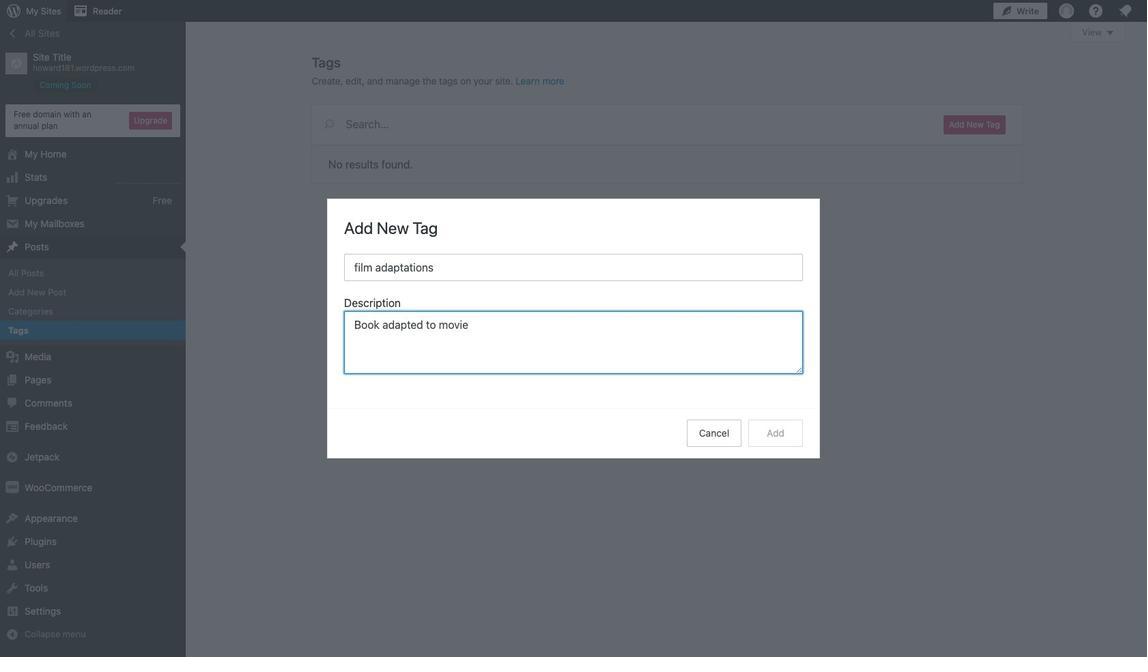 Task type: locate. For each thing, give the bounding box(es) containing it.
None search field
[[312, 105, 928, 144]]

main content
[[312, 22, 1126, 184]]

manage your notifications image
[[1118, 3, 1134, 19]]

highest hourly views 0 image
[[115, 175, 180, 183]]

img image
[[5, 482, 19, 495]]

dialog
[[328, 199, 820, 458]]

update your profile, personal settings, and more image
[[1059, 3, 1075, 19]]

group
[[344, 295, 803, 378]]

None text field
[[344, 312, 803, 374]]



Task type: vqa. For each thing, say whether or not it's contained in the screenshot.
SEARCH BOX
yes



Task type: describe. For each thing, give the bounding box(es) containing it.
help image
[[1088, 3, 1105, 19]]

closed image
[[1107, 31, 1114, 36]]

New Tag Name text field
[[344, 254, 803, 281]]



